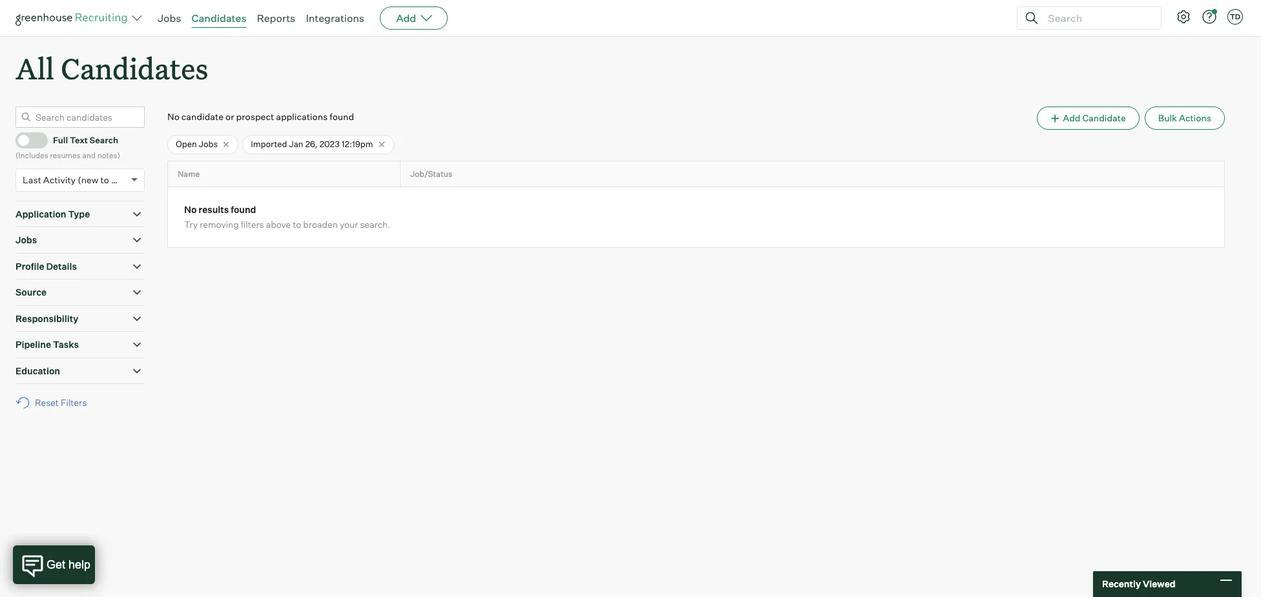 Task type: describe. For each thing, give the bounding box(es) containing it.
add for add
[[396, 12, 416, 25]]

bulk actions link
[[1145, 107, 1225, 130]]

full
[[53, 135, 68, 145]]

type
[[68, 209, 90, 219]]

2 horizontal spatial jobs
[[199, 139, 218, 149]]

full text search (includes resumes and notes)
[[16, 135, 120, 160]]

checkmark image
[[21, 135, 31, 144]]

bulk
[[1158, 113, 1177, 124]]

application type
[[16, 209, 90, 219]]

applications
[[276, 111, 328, 122]]

add for add candidate
[[1063, 113, 1081, 124]]

old)
[[111, 174, 128, 185]]

viewed
[[1143, 579, 1176, 590]]

reset
[[35, 398, 59, 408]]

job/status
[[410, 169, 452, 179]]

profile
[[16, 261, 44, 272]]

reports
[[257, 12, 296, 25]]

search.
[[360, 219, 391, 230]]

(new
[[78, 174, 99, 185]]

candidate
[[1083, 113, 1126, 124]]

to inside no results found try removing filters above to broaden your search.
[[293, 219, 301, 230]]

0 vertical spatial to
[[101, 174, 109, 185]]

integrations link
[[306, 12, 365, 25]]

no results found try removing filters above to broaden your search.
[[184, 204, 391, 230]]

tasks
[[53, 339, 79, 350]]

all
[[16, 49, 54, 87]]

no for no results found try removing filters above to broaden your search.
[[184, 204, 197, 215]]

try
[[184, 219, 198, 230]]

td button
[[1228, 9, 1243, 25]]

Search text field
[[1045, 9, 1149, 27]]

recently viewed
[[1102, 579, 1176, 590]]

filters
[[61, 398, 87, 408]]

add button
[[380, 6, 448, 30]]

open
[[176, 139, 197, 149]]

imported
[[251, 139, 287, 149]]

all candidates
[[16, 49, 208, 87]]

actions
[[1179, 113, 1212, 124]]

td
[[1230, 12, 1241, 21]]

0 vertical spatial candidates
[[192, 12, 247, 25]]

name
[[178, 169, 200, 179]]

pipeline
[[16, 339, 51, 350]]

reports link
[[257, 12, 296, 25]]

your
[[340, 219, 358, 230]]

1 vertical spatial candidates
[[61, 49, 208, 87]]

and
[[82, 151, 96, 160]]

resumes
[[50, 151, 81, 160]]

add candidate
[[1063, 113, 1126, 124]]

integrations
[[306, 12, 365, 25]]

jan
[[289, 139, 303, 149]]



Task type: vqa. For each thing, say whether or not it's contained in the screenshot.
the Scientist
no



Task type: locate. For each thing, give the bounding box(es) containing it.
0 horizontal spatial to
[[101, 174, 109, 185]]

found up filters
[[231, 204, 256, 215]]

prospect
[[236, 111, 274, 122]]

details
[[46, 261, 77, 272]]

last activity (new to old) option
[[23, 174, 128, 185]]

1 horizontal spatial add
[[1063, 113, 1081, 124]]

candidates right jobs link
[[192, 12, 247, 25]]

0 horizontal spatial jobs
[[16, 235, 37, 246]]

jobs left the candidates link
[[158, 12, 181, 25]]

0 horizontal spatial found
[[231, 204, 256, 215]]

removing
[[200, 219, 239, 230]]

found
[[330, 111, 354, 122], [231, 204, 256, 215]]

found up 2023
[[330, 111, 354, 122]]

filters
[[241, 219, 264, 230]]

above
[[266, 219, 291, 230]]

1 horizontal spatial to
[[293, 219, 301, 230]]

(includes
[[16, 151, 48, 160]]

profile details
[[16, 261, 77, 272]]

reset filters button
[[16, 391, 93, 415]]

to
[[101, 174, 109, 185], [293, 219, 301, 230]]

no left candidate
[[167, 111, 179, 122]]

2023
[[319, 139, 340, 149]]

candidates down jobs link
[[61, 49, 208, 87]]

0 vertical spatial found
[[330, 111, 354, 122]]

1 horizontal spatial found
[[330, 111, 354, 122]]

education
[[16, 366, 60, 377]]

jobs right open
[[199, 139, 218, 149]]

26,
[[305, 139, 318, 149]]

add candidate link
[[1037, 107, 1140, 130]]

no candidate or prospect applications found
[[167, 111, 354, 122]]

to right above
[[293, 219, 301, 230]]

responsibility
[[16, 313, 78, 324]]

activity
[[43, 174, 76, 185]]

results
[[199, 204, 229, 215]]

no inside no results found try removing filters above to broaden your search.
[[184, 204, 197, 215]]

imported jan 26, 2023 12:19pm
[[251, 139, 373, 149]]

recently
[[1102, 579, 1141, 590]]

add
[[396, 12, 416, 25], [1063, 113, 1081, 124]]

1 horizontal spatial no
[[184, 204, 197, 215]]

pipeline tasks
[[16, 339, 79, 350]]

greenhouse recruiting image
[[16, 10, 132, 26]]

jobs up profile
[[16, 235, 37, 246]]

open jobs
[[176, 139, 218, 149]]

bulk actions
[[1158, 113, 1212, 124]]

found inside no results found try removing filters above to broaden your search.
[[231, 204, 256, 215]]

2 vertical spatial jobs
[[16, 235, 37, 246]]

broaden
[[303, 219, 338, 230]]

notes)
[[97, 151, 120, 160]]

1 vertical spatial to
[[293, 219, 301, 230]]

to left old)
[[101, 174, 109, 185]]

source
[[16, 287, 47, 298]]

last
[[23, 174, 41, 185]]

last activity (new to old)
[[23, 174, 128, 185]]

add inside popup button
[[396, 12, 416, 25]]

jobs
[[158, 12, 181, 25], [199, 139, 218, 149], [16, 235, 37, 246]]

application
[[16, 209, 66, 219]]

1 vertical spatial no
[[184, 204, 197, 215]]

candidates
[[192, 12, 247, 25], [61, 49, 208, 87]]

search
[[90, 135, 118, 145]]

12:19pm
[[342, 139, 373, 149]]

no up try
[[184, 204, 197, 215]]

0 vertical spatial jobs
[[158, 12, 181, 25]]

candidates link
[[192, 12, 247, 25]]

1 vertical spatial found
[[231, 204, 256, 215]]

no for no candidate or prospect applications found
[[167, 111, 179, 122]]

0 horizontal spatial add
[[396, 12, 416, 25]]

text
[[70, 135, 88, 145]]

0 vertical spatial no
[[167, 111, 179, 122]]

td button
[[1225, 6, 1246, 27]]

or
[[226, 111, 234, 122]]

1 vertical spatial add
[[1063, 113, 1081, 124]]

1 vertical spatial jobs
[[199, 139, 218, 149]]

configure image
[[1176, 9, 1191, 25]]

0 vertical spatial add
[[396, 12, 416, 25]]

jobs link
[[158, 12, 181, 25]]

1 horizontal spatial jobs
[[158, 12, 181, 25]]

no
[[167, 111, 179, 122], [184, 204, 197, 215]]

0 horizontal spatial no
[[167, 111, 179, 122]]

Search candidates field
[[16, 107, 145, 128]]

candidate
[[181, 111, 224, 122]]

reset filters
[[35, 398, 87, 408]]



